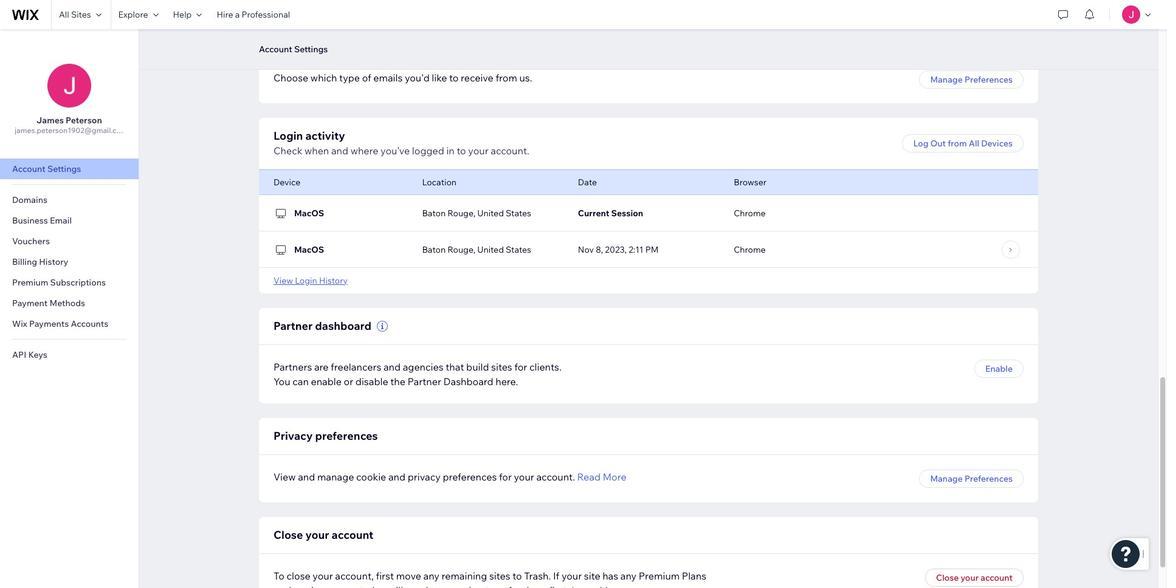 Task type: locate. For each thing, give the bounding box(es) containing it.
0 vertical spatial manage
[[931, 74, 963, 85]]

0 vertical spatial baton
[[422, 208, 446, 219]]

0 vertical spatial close
[[274, 528, 303, 542]]

2 macos from the top
[[294, 244, 324, 255]]

1 baton rouge, united states from the top
[[422, 208, 531, 219]]

baton for current session
[[422, 208, 446, 219]]

account for account settings link
[[12, 164, 45, 175]]

need
[[405, 585, 428, 589]]

premium subscriptions link
[[0, 272, 139, 293]]

1 vertical spatial close your account
[[936, 572, 1013, 583]]

0 horizontal spatial premium
[[12, 277, 48, 288]]

view down privacy
[[274, 471, 296, 483]]

0 vertical spatial premium
[[12, 277, 48, 288]]

0 vertical spatial login
[[274, 129, 303, 143]]

and right cookie
[[388, 471, 406, 483]]

to right need
[[431, 585, 440, 589]]

and left the manage
[[298, 471, 315, 483]]

account inside sidebar element
[[12, 164, 45, 175]]

1 vertical spatial rouge,
[[448, 244, 476, 255]]

1 united from the top
[[477, 208, 504, 219]]

1 baton from the top
[[422, 208, 446, 219]]

0 vertical spatial for
[[515, 361, 527, 373]]

login up check
[[274, 129, 303, 143]]

0 horizontal spatial history
[[39, 257, 68, 268]]

2 manage preferences button from the top
[[920, 470, 1024, 488]]

wix
[[12, 319, 27, 330]]

1 vertical spatial preferences
[[965, 473, 1013, 484]]

premium
[[12, 277, 48, 288], [639, 570, 680, 582]]

2 horizontal spatial or
[[474, 585, 483, 589]]

all left sites on the top left of the page
[[59, 9, 69, 20]]

1 vertical spatial partner
[[408, 375, 441, 388]]

0 vertical spatial settings
[[294, 44, 328, 55]]

all sites
[[59, 9, 91, 20]]

premium left plans
[[639, 570, 680, 582]]

1 horizontal spatial all
[[969, 138, 980, 149]]

0 horizontal spatial account
[[332, 528, 374, 542]]

to
[[449, 71, 459, 84], [457, 144, 466, 157], [513, 570, 522, 582], [431, 585, 440, 589]]

account settings
[[259, 44, 328, 55], [12, 164, 81, 175]]

0 vertical spatial view
[[274, 275, 293, 286]]

1 vertical spatial account
[[981, 572, 1013, 583]]

preferences
[[305, 29, 368, 43], [315, 429, 378, 443], [443, 471, 497, 483]]

history up premium subscriptions
[[39, 257, 68, 268]]

domains
[[12, 195, 47, 206]]

sites inside partners are freelancers and agencies that build sites for clients. you can enable or disable the partner dashboard here.
[[491, 361, 512, 373]]

them
[[523, 585, 547, 589]]

baton
[[422, 208, 446, 219], [422, 244, 446, 255]]

sites inside 'to close your account, first move any remaining sites to trash. if your site has any premium plans or domains connected, you'll need to cancel or transfer them first.'
[[489, 570, 511, 582]]

1 vertical spatial baton rouge, united states
[[422, 244, 531, 255]]

account settings for account settings link
[[12, 164, 81, 175]]

and down activity
[[331, 144, 348, 157]]

1 vertical spatial sites
[[489, 570, 511, 582]]

any right has
[[621, 570, 637, 582]]

0 vertical spatial history
[[39, 257, 68, 268]]

partners are freelancers and agencies that build sites for clients. you can enable or disable the partner dashboard here.
[[274, 361, 562, 388]]

0 vertical spatial account settings
[[259, 44, 328, 55]]

you'll
[[379, 585, 403, 589]]

accounts
[[71, 319, 108, 330]]

manage
[[931, 74, 963, 85], [931, 473, 963, 484]]

1 vertical spatial settings
[[47, 164, 81, 175]]

0 vertical spatial united
[[477, 208, 504, 219]]

1 any from the left
[[423, 570, 440, 582]]

any up need
[[423, 570, 440, 582]]

account for account settings button
[[259, 44, 292, 55]]

0 vertical spatial preferences
[[305, 29, 368, 43]]

account up choose
[[259, 44, 292, 55]]

settings inside button
[[294, 44, 328, 55]]

you'd
[[405, 71, 430, 84]]

first
[[376, 570, 394, 582]]

sidebar element
[[0, 29, 139, 589]]

2 manage preferences from the top
[[931, 473, 1013, 484]]

1 horizontal spatial close
[[936, 572, 959, 583]]

1 rouge, from the top
[[448, 208, 476, 219]]

0 horizontal spatial partner
[[274, 319, 313, 333]]

1 macos from the top
[[294, 208, 324, 219]]

manage preferences
[[931, 74, 1013, 85], [931, 473, 1013, 484]]

0 vertical spatial baton rouge, united states
[[422, 208, 531, 219]]

settings down email preferences
[[294, 44, 328, 55]]

close
[[287, 570, 311, 582]]

if
[[553, 570, 560, 582]]

account settings inside button
[[259, 44, 328, 55]]

account
[[259, 44, 292, 55], [12, 164, 45, 175]]

1 horizontal spatial settings
[[294, 44, 328, 55]]

1 vertical spatial history
[[319, 275, 348, 286]]

you've
[[381, 144, 410, 157]]

wix payments accounts link
[[0, 314, 139, 334]]

1 horizontal spatial close your account
[[936, 572, 1013, 583]]

any
[[423, 570, 440, 582], [621, 570, 637, 582]]

2 chrome from the top
[[734, 244, 766, 255]]

account settings inside sidebar element
[[12, 164, 81, 175]]

preferences right privacy
[[443, 471, 497, 483]]

history up dashboard
[[319, 275, 348, 286]]

here.
[[496, 375, 518, 388]]

0 vertical spatial chrome
[[734, 208, 766, 219]]

1 horizontal spatial account settings
[[259, 44, 328, 55]]

united
[[477, 208, 504, 219], [477, 244, 504, 255]]

help
[[173, 9, 192, 20]]

1 vertical spatial view
[[274, 471, 296, 483]]

your
[[468, 144, 489, 157], [514, 471, 534, 483], [306, 528, 329, 542], [313, 570, 333, 582], [562, 570, 582, 582], [961, 572, 979, 583]]

view login history
[[274, 275, 348, 286]]

1 vertical spatial baton
[[422, 244, 446, 255]]

account settings up domains
[[12, 164, 81, 175]]

0 vertical spatial manage preferences button
[[920, 70, 1024, 88]]

james
[[37, 115, 64, 126]]

the
[[390, 375, 406, 388]]

2 states from the top
[[506, 244, 531, 255]]

1 states from the top
[[506, 208, 531, 219]]

login
[[274, 129, 303, 143], [295, 275, 317, 286]]

account. left read
[[537, 471, 575, 483]]

1 horizontal spatial partner
[[408, 375, 441, 388]]

close your account
[[274, 528, 374, 542], [936, 572, 1013, 583]]

or down to on the left of the page
[[274, 585, 283, 589]]

0 vertical spatial states
[[506, 208, 531, 219]]

premium subscriptions
[[12, 277, 106, 288]]

1 preferences from the top
[[965, 74, 1013, 85]]

preferences up the manage
[[315, 429, 378, 443]]

united for current
[[477, 208, 504, 219]]

email
[[274, 29, 302, 43], [50, 215, 72, 226]]

partner down the agencies
[[408, 375, 441, 388]]

0 horizontal spatial for
[[499, 471, 512, 483]]

to up transfer
[[513, 570, 522, 582]]

1 vertical spatial account settings
[[12, 164, 81, 175]]

partner up partners
[[274, 319, 313, 333]]

manage preferences button
[[920, 70, 1024, 88], [920, 470, 1024, 488]]

1 horizontal spatial from
[[948, 138, 967, 149]]

0 vertical spatial account
[[259, 44, 292, 55]]

0 vertical spatial preferences
[[965, 74, 1013, 85]]

premium up payment
[[12, 277, 48, 288]]

2 vertical spatial preferences
[[443, 471, 497, 483]]

0 horizontal spatial account settings
[[12, 164, 81, 175]]

from left us.
[[496, 71, 517, 84]]

account.
[[491, 144, 530, 157], [537, 471, 575, 483]]

remaining
[[442, 570, 487, 582]]

premium inside 'to close your account, first move any remaining sites to trash. if your site has any premium plans or domains connected, you'll need to cancel or transfer them first.'
[[639, 570, 680, 582]]

1 vertical spatial manage
[[931, 473, 963, 484]]

device
[[274, 177, 301, 188]]

and up the
[[384, 361, 401, 373]]

0 horizontal spatial from
[[496, 71, 517, 84]]

1 vertical spatial for
[[499, 471, 512, 483]]

manage preferences button for email preferences
[[920, 70, 1024, 88]]

to right in
[[457, 144, 466, 157]]

read more link
[[577, 470, 627, 484]]

all inside button
[[969, 138, 980, 149]]

rouge, for current
[[448, 208, 476, 219]]

0 horizontal spatial email
[[50, 215, 72, 226]]

or down remaining
[[474, 585, 483, 589]]

united for nov
[[477, 244, 504, 255]]

account. inside login activity check when and where you've logged in to your account.
[[491, 144, 530, 157]]

0 vertical spatial close your account
[[274, 528, 374, 542]]

1 vertical spatial united
[[477, 244, 504, 255]]

account settings up choose
[[259, 44, 328, 55]]

from
[[496, 71, 517, 84], [948, 138, 967, 149]]

manage for email preferences
[[931, 74, 963, 85]]

states for current session
[[506, 208, 531, 219]]

settings for account settings link
[[47, 164, 81, 175]]

account inside button
[[259, 44, 292, 55]]

hire
[[217, 9, 233, 20]]

email down domains link
[[50, 215, 72, 226]]

in
[[447, 144, 455, 157]]

1 horizontal spatial account
[[259, 44, 292, 55]]

1 vertical spatial manage preferences button
[[920, 470, 1024, 488]]

to right "like"
[[449, 71, 459, 84]]

rouge,
[[448, 208, 476, 219], [448, 244, 476, 255]]

settings up domains link
[[47, 164, 81, 175]]

premium inside sidebar element
[[12, 277, 48, 288]]

0 vertical spatial rouge,
[[448, 208, 476, 219]]

2 view from the top
[[274, 471, 296, 483]]

1 view from the top
[[274, 275, 293, 286]]

email down professional
[[274, 29, 302, 43]]

1 vertical spatial chrome
[[734, 244, 766, 255]]

emails
[[373, 71, 403, 84]]

1 vertical spatial close
[[936, 572, 959, 583]]

0 vertical spatial all
[[59, 9, 69, 20]]

sites up here.
[[491, 361, 512, 373]]

0 vertical spatial macos
[[294, 208, 324, 219]]

email inside sidebar element
[[50, 215, 72, 226]]

1 vertical spatial macos
[[294, 244, 324, 255]]

2 manage from the top
[[931, 473, 963, 484]]

1 manage from the top
[[931, 74, 963, 85]]

1 vertical spatial account
[[12, 164, 45, 175]]

site
[[584, 570, 601, 582]]

view for view login history
[[274, 275, 293, 286]]

2 baton from the top
[[422, 244, 446, 255]]

0 vertical spatial account.
[[491, 144, 530, 157]]

1 vertical spatial email
[[50, 215, 72, 226]]

manage preferences for privacy preferences
[[931, 473, 1013, 484]]

account inside button
[[981, 572, 1013, 583]]

0 horizontal spatial account
[[12, 164, 45, 175]]

2 preferences from the top
[[965, 473, 1013, 484]]

out
[[931, 138, 946, 149]]

manage for privacy preferences
[[931, 473, 963, 484]]

macos up view login history 'button'
[[294, 244, 324, 255]]

all left devices
[[969, 138, 980, 149]]

hire a professional
[[217, 9, 290, 20]]

macos for nov 8, 2023, 2:11 pm
[[294, 244, 324, 255]]

1 horizontal spatial any
[[621, 570, 637, 582]]

2 baton rouge, united states from the top
[[422, 244, 531, 255]]

receive
[[461, 71, 494, 84]]

0 vertical spatial manage preferences
[[931, 74, 1013, 85]]

1 vertical spatial manage preferences
[[931, 473, 1013, 484]]

1 vertical spatial from
[[948, 138, 967, 149]]

0 vertical spatial account
[[332, 528, 374, 542]]

sites up transfer
[[489, 570, 511, 582]]

partner dashboard
[[274, 319, 372, 333]]

2 united from the top
[[477, 244, 504, 255]]

a
[[235, 9, 240, 20]]

account. right in
[[491, 144, 530, 157]]

or down freelancers
[[344, 375, 353, 388]]

all
[[59, 9, 69, 20], [969, 138, 980, 149]]

close inside button
[[936, 572, 959, 583]]

0 horizontal spatial settings
[[47, 164, 81, 175]]

0 horizontal spatial account.
[[491, 144, 530, 157]]

that
[[446, 361, 464, 373]]

from right the out
[[948, 138, 967, 149]]

1 vertical spatial preferences
[[315, 429, 378, 443]]

explore
[[118, 9, 148, 20]]

1 chrome from the top
[[734, 208, 766, 219]]

0 vertical spatial sites
[[491, 361, 512, 373]]

preferences up which
[[305, 29, 368, 43]]

settings inside sidebar element
[[47, 164, 81, 175]]

1 horizontal spatial for
[[515, 361, 527, 373]]

enable
[[311, 375, 342, 388]]

login up partner dashboard
[[295, 275, 317, 286]]

disable
[[356, 375, 388, 388]]

move
[[396, 570, 421, 582]]

payment
[[12, 298, 48, 309]]

0 vertical spatial from
[[496, 71, 517, 84]]

james.peterson1902@gmail.com
[[15, 126, 127, 135]]

location
[[422, 177, 457, 188]]

preferences
[[965, 74, 1013, 85], [965, 473, 1013, 484]]

1 horizontal spatial email
[[274, 29, 302, 43]]

macos
[[294, 208, 324, 219], [294, 244, 324, 255]]

1 manage preferences button from the top
[[920, 70, 1024, 88]]

1 vertical spatial premium
[[639, 570, 680, 582]]

us.
[[520, 71, 532, 84]]

current session
[[578, 208, 643, 219]]

1 vertical spatial all
[[969, 138, 980, 149]]

0 horizontal spatial any
[[423, 570, 440, 582]]

0 horizontal spatial all
[[59, 9, 69, 20]]

when
[[305, 144, 329, 157]]

for inside partners are freelancers and agencies that build sites for clients. you can enable or disable the partner dashboard here.
[[515, 361, 527, 373]]

2 rouge, from the top
[[448, 244, 476, 255]]

1 horizontal spatial premium
[[639, 570, 680, 582]]

account up domains
[[12, 164, 45, 175]]

1 vertical spatial account.
[[537, 471, 575, 483]]

history
[[39, 257, 68, 268], [319, 275, 348, 286]]

or
[[344, 375, 353, 388], [274, 585, 283, 589], [474, 585, 483, 589]]

view up partner dashboard
[[274, 275, 293, 286]]

account
[[332, 528, 374, 542], [981, 572, 1013, 583]]

preferences for privacy preferences
[[965, 473, 1013, 484]]

which
[[311, 71, 337, 84]]

1 horizontal spatial or
[[344, 375, 353, 388]]

1 horizontal spatial account
[[981, 572, 1013, 583]]

1 manage preferences from the top
[[931, 74, 1013, 85]]

0 horizontal spatial close your account
[[274, 528, 374, 542]]

macos down device at the top
[[294, 208, 324, 219]]

and
[[331, 144, 348, 157], [384, 361, 401, 373], [298, 471, 315, 483], [388, 471, 406, 483]]

more
[[603, 471, 627, 483]]

1 vertical spatial states
[[506, 244, 531, 255]]



Task type: vqa. For each thing, say whether or not it's contained in the screenshot.
the bottommost "Email"
yes



Task type: describe. For each thing, give the bounding box(es) containing it.
plans
[[682, 570, 707, 582]]

log out from all devices
[[914, 138, 1013, 149]]

payments
[[29, 319, 69, 330]]

macos for current session
[[294, 208, 324, 219]]

your inside login activity check when and where you've logged in to your account.
[[468, 144, 489, 157]]

devices
[[982, 138, 1013, 149]]

session
[[611, 208, 643, 219]]

rouge, for nov
[[448, 244, 476, 255]]

states for nov 8, 2023, 2:11 pm
[[506, 244, 531, 255]]

0 horizontal spatial close
[[274, 528, 303, 542]]

trash.
[[524, 570, 551, 582]]

vouchers
[[12, 236, 50, 247]]

preferences for email preferences
[[305, 29, 368, 43]]

hire a professional link
[[209, 0, 297, 29]]

account settings for account settings button
[[259, 44, 328, 55]]

0 vertical spatial email
[[274, 29, 302, 43]]

baton rouge, united states for current session
[[422, 208, 531, 219]]

email preferences
[[274, 29, 368, 43]]

has
[[603, 570, 618, 582]]

like
[[432, 71, 447, 84]]

2:11
[[629, 244, 644, 255]]

preferences for privacy preferences
[[315, 429, 378, 443]]

where
[[351, 144, 379, 157]]

to inside login activity check when and where you've logged in to your account.
[[457, 144, 466, 157]]

account settings link
[[0, 159, 139, 179]]

transfer
[[485, 585, 521, 589]]

manage preferences for email preferences
[[931, 74, 1013, 85]]

can
[[293, 375, 309, 388]]

api keys link
[[0, 345, 139, 365]]

agencies
[[403, 361, 444, 373]]

of
[[362, 71, 371, 84]]

logged
[[412, 144, 444, 157]]

subscriptions
[[50, 277, 106, 288]]

clients.
[[530, 361, 562, 373]]

manage
[[317, 471, 354, 483]]

wix payments accounts
[[12, 319, 108, 330]]

privacy
[[274, 429, 313, 443]]

domains
[[285, 585, 324, 589]]

enable button
[[975, 360, 1024, 378]]

methods
[[49, 298, 85, 309]]

privacy preferences
[[274, 429, 378, 443]]

choose
[[274, 71, 308, 84]]

baton rouge, united states for nov 8, 2023, 2:11 pm
[[422, 244, 531, 255]]

payment methods
[[12, 298, 85, 309]]

2023,
[[605, 244, 627, 255]]

8,
[[596, 244, 603, 255]]

view login history button
[[274, 275, 348, 286]]

1 horizontal spatial history
[[319, 275, 348, 286]]

cookie
[[356, 471, 386, 483]]

and inside partners are freelancers and agencies that build sites for clients. you can enable or disable the partner dashboard here.
[[384, 361, 401, 373]]

partner inside partners are freelancers and agencies that build sites for clients. you can enable or disable the partner dashboard here.
[[408, 375, 441, 388]]

business
[[12, 215, 48, 226]]

preferences for email preferences
[[965, 74, 1013, 85]]

professional
[[242, 9, 290, 20]]

login inside login activity check when and where you've logged in to your account.
[[274, 129, 303, 143]]

nov
[[578, 244, 594, 255]]

log out from all devices button
[[903, 134, 1024, 152]]

1 vertical spatial login
[[295, 275, 317, 286]]

0 vertical spatial partner
[[274, 319, 313, 333]]

type
[[339, 71, 360, 84]]

history inside sidebar element
[[39, 257, 68, 268]]

view for view and manage cookie and privacy preferences for your account. read more
[[274, 471, 296, 483]]

billing history
[[12, 257, 68, 268]]

chrome for nov 8, 2023, 2:11 pm
[[734, 244, 766, 255]]

chrome for current session
[[734, 208, 766, 219]]

view and manage cookie and privacy preferences for your account. read more
[[274, 471, 627, 483]]

1 horizontal spatial account.
[[537, 471, 575, 483]]

payment methods link
[[0, 293, 139, 314]]

account settings button
[[253, 40, 334, 58]]

sites
[[71, 9, 91, 20]]

freelancers
[[331, 361, 381, 373]]

business email link
[[0, 210, 139, 231]]

vouchers link
[[0, 231, 139, 252]]

check
[[274, 144, 302, 157]]

baton for nov 8, 2023, 2:11 pm
[[422, 244, 446, 255]]

pm
[[646, 244, 659, 255]]

date
[[578, 177, 597, 188]]

log
[[914, 138, 929, 149]]

login activity check when and where you've logged in to your account.
[[274, 129, 530, 157]]

enable
[[986, 363, 1013, 374]]

or inside partners are freelancers and agencies that build sites for clients. you can enable or disable the partner dashboard here.
[[344, 375, 353, 388]]

read
[[577, 471, 601, 483]]

from inside button
[[948, 138, 967, 149]]

choose which type of emails you'd like to receive from us.
[[274, 71, 532, 84]]

domains link
[[0, 190, 139, 210]]

build
[[466, 361, 489, 373]]

manage preferences button for privacy preferences
[[920, 470, 1024, 488]]

billing
[[12, 257, 37, 268]]

2 any from the left
[[621, 570, 637, 582]]

first.
[[549, 585, 569, 589]]

james peterson james.peterson1902@gmail.com
[[15, 115, 127, 135]]

business email
[[12, 215, 72, 226]]

and inside login activity check when and where you've logged in to your account.
[[331, 144, 348, 157]]

help button
[[166, 0, 209, 29]]

close your account inside the close your account button
[[936, 572, 1013, 583]]

to
[[274, 570, 285, 582]]

0 horizontal spatial or
[[274, 585, 283, 589]]

settings for account settings button
[[294, 44, 328, 55]]

current
[[578, 208, 610, 219]]

keys
[[28, 350, 47, 361]]

to close your account, first move any remaining sites to trash. if your site has any premium plans or domains connected, you'll need to cancel or transfer them first.
[[274, 570, 707, 589]]

your inside the close your account button
[[961, 572, 979, 583]]

privacy
[[408, 471, 441, 483]]

account,
[[335, 570, 374, 582]]



